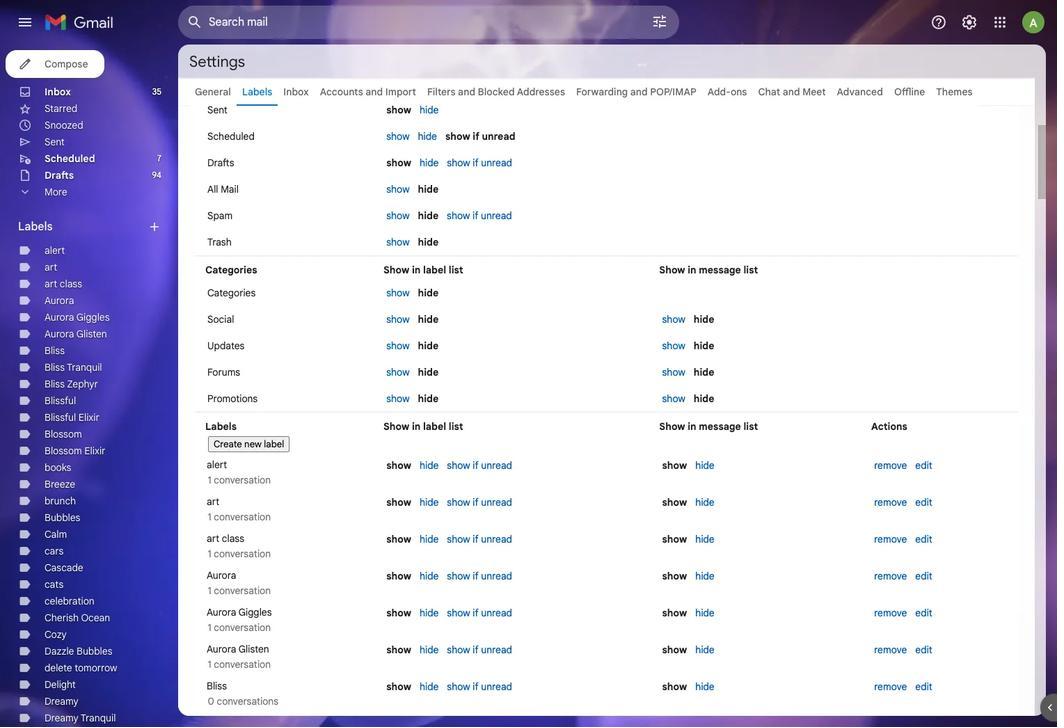 Task type: describe. For each thing, give the bounding box(es) containing it.
labels heading
[[18, 220, 148, 234]]

alert for alert 1 conversation
[[207, 459, 227, 471]]

message for labels
[[699, 420, 741, 433]]

sent link
[[45, 136, 65, 148]]

books link
[[45, 461, 71, 474]]

edit link for alert 1 conversation
[[915, 459, 932, 472]]

1 horizontal spatial drafts
[[207, 157, 234, 169]]

bliss for bliss link on the top left of page
[[45, 344, 65, 357]]

cars
[[45, 545, 63, 557]]

dreamy tranquil
[[45, 712, 116, 724]]

remove for aurora giggles 1 conversation
[[874, 607, 907, 619]]

add-
[[708, 86, 731, 98]]

snoozed link
[[45, 119, 83, 132]]

forwarding and pop/imap
[[576, 86, 696, 98]]

1 inside "aurora giggles 1 conversation"
[[208, 621, 211, 634]]

glisten for aurora glisten 1 conversation
[[239, 643, 269, 656]]

cascade
[[45, 562, 83, 574]]

1 vertical spatial bubbles
[[77, 645, 112, 658]]

more
[[45, 186, 67, 198]]

aurora link
[[45, 294, 74, 307]]

accounts
[[320, 86, 363, 98]]

tranquil for bliss tranquil
[[67, 361, 102, 374]]

dazzle bubbles link
[[45, 645, 112, 658]]

starred
[[45, 102, 77, 115]]

show if unread for bliss 0 conversations
[[447, 681, 512, 693]]

1 inside aurora glisten 1 conversation
[[208, 658, 211, 671]]

offline link
[[894, 86, 925, 98]]

pop/imap
[[650, 86, 696, 98]]

show if unread for art 1 conversation
[[447, 496, 512, 509]]

celebration link
[[45, 595, 94, 608]]

brunch
[[45, 495, 76, 507]]

edit link for aurora 1 conversation
[[915, 570, 932, 583]]

art for art class
[[45, 278, 57, 290]]

zephyr
[[67, 378, 98, 390]]

blissful link
[[45, 395, 76, 407]]

spam
[[207, 209, 233, 222]]

dreamy for dreamy tranquil
[[45, 712, 79, 724]]

delight link
[[45, 679, 76, 691]]

conversation inside "aurora giggles 1 conversation"
[[214, 621, 271, 634]]

drafts link
[[45, 169, 74, 182]]

edit link for art 1 conversation
[[915, 496, 932, 509]]

unread for art 1 conversation
[[481, 496, 512, 509]]

remove link for art class 1 conversation
[[874, 533, 907, 546]]

themes
[[936, 86, 973, 98]]

cats link
[[45, 578, 63, 591]]

show link for categories
[[386, 287, 410, 299]]

edit for bliss 0 conversations
[[915, 681, 932, 693]]

cozy link
[[45, 628, 67, 641]]

94
[[152, 170, 161, 180]]

add-ons link
[[708, 86, 747, 98]]

offline
[[894, 86, 925, 98]]

art 1 conversation
[[205, 496, 271, 523]]

edit for aurora giggles 1 conversation
[[915, 607, 932, 619]]

show link for social
[[386, 313, 410, 326]]

alert for alert
[[45, 244, 65, 257]]

aurora for aurora giggles
[[45, 311, 74, 324]]

remove for aurora 1 conversation
[[874, 570, 907, 583]]

bliss zephyr
[[45, 378, 98, 390]]

if for alert 1 conversation
[[473, 459, 479, 472]]

giggles for aurora giggles 1 conversation
[[239, 606, 272, 619]]

filters
[[427, 86, 456, 98]]

show link for all mail
[[386, 183, 410, 196]]

if for aurora 1 conversation
[[473, 570, 479, 583]]

bliss inside bliss 0 conversations
[[207, 680, 227, 692]]

support image
[[930, 14, 947, 31]]

compose button
[[6, 50, 105, 78]]

show link for spam
[[386, 209, 410, 222]]

glisten for aurora glisten
[[76, 328, 107, 340]]

updates
[[207, 340, 245, 352]]

2 show if unread link from the top
[[447, 209, 512, 222]]

0
[[208, 695, 214, 708]]

advanced link
[[837, 86, 883, 98]]

tranquil for dreamy tranquil
[[81, 712, 116, 724]]

label inside button
[[264, 438, 284, 450]]

show link for updates
[[386, 340, 410, 352]]

settings image
[[961, 14, 978, 31]]

show if unread link for aurora giggles 1 conversation
[[447, 607, 512, 619]]

label for labels
[[423, 420, 446, 433]]

dazzle
[[45, 645, 74, 658]]

conversations
[[217, 695, 278, 708]]

labels link
[[242, 86, 272, 98]]

delete tomorrow link
[[45, 662, 117, 674]]

art for art
[[45, 261, 57, 274]]

aurora for aurora glisten 1 conversation
[[207, 643, 236, 656]]

compose
[[45, 58, 88, 70]]

show if unread link for art 1 conversation
[[447, 496, 512, 509]]

aurora giggles
[[45, 311, 110, 324]]

labels for labels link
[[242, 86, 272, 98]]

blissful elixir link
[[45, 411, 99, 424]]

bubbles link
[[45, 512, 80, 524]]

create
[[214, 438, 242, 450]]

edit for aurora 1 conversation
[[915, 570, 932, 583]]

aurora giggles 1 conversation
[[205, 606, 272, 634]]

breeze link
[[45, 478, 75, 491]]

aurora giggles link
[[45, 311, 110, 324]]

conversation inside aurora glisten 1 conversation
[[214, 658, 271, 671]]

forwarding and pop/imap link
[[576, 86, 696, 98]]

more button
[[0, 184, 167, 200]]

cats
[[45, 578, 63, 591]]

create new label
[[214, 438, 284, 450]]

edit link for bliss 0 conversations
[[915, 681, 932, 693]]

show in label list for categories
[[383, 264, 463, 276]]

scheduled inside labels navigation
[[45, 152, 95, 165]]

brunch link
[[45, 495, 76, 507]]

show if unread for art class 1 conversation
[[447, 533, 512, 546]]

show link for promotions
[[386, 393, 410, 405]]

calm
[[45, 528, 67, 541]]

conversation inside "aurora 1 conversation"
[[214, 585, 271, 597]]

remove link for aurora 1 conversation
[[874, 570, 907, 583]]

general
[[195, 86, 231, 98]]

dreamy link
[[45, 695, 79, 708]]

blossom elixir
[[45, 445, 105, 457]]

aurora 1 conversation
[[205, 569, 271, 597]]

35
[[152, 86, 161, 97]]

show if unread for aurora glisten 1 conversation
[[447, 644, 512, 656]]

bliss for bliss tranquil
[[45, 361, 65, 374]]

class for art class 1 conversation
[[222, 532, 244, 545]]

bliss tranquil link
[[45, 361, 102, 374]]

breeze
[[45, 478, 75, 491]]

scheduled link
[[45, 152, 95, 165]]

show in message list for labels
[[659, 420, 758, 433]]

unread for aurora giggles 1 conversation
[[481, 607, 512, 619]]

aurora for aurora
[[45, 294, 74, 307]]

blossom for blossom elixir
[[45, 445, 82, 457]]

settings
[[189, 52, 245, 71]]

social
[[207, 313, 234, 326]]

1 horizontal spatial labels
[[205, 420, 237, 433]]

elixir for blissful elixir
[[78, 411, 99, 424]]

forums
[[207, 366, 240, 379]]

show link for scheduled
[[386, 130, 410, 143]]

accounts and import
[[320, 86, 416, 98]]

cozy
[[45, 628, 67, 641]]

alert 1 conversation
[[205, 459, 271, 486]]

advanced search options image
[[646, 8, 674, 35]]

art for art class 1 conversation
[[207, 532, 219, 545]]

remove for bliss 0 conversations
[[874, 681, 907, 693]]

aurora for aurora glisten
[[45, 328, 74, 340]]

bliss for bliss zephyr
[[45, 378, 65, 390]]

blossom for blossom "link"
[[45, 428, 82, 441]]

unread for alert 1 conversation
[[481, 459, 512, 472]]

and for accounts
[[366, 86, 383, 98]]

trash
[[207, 236, 232, 248]]

remove for aurora glisten 1 conversation
[[874, 644, 907, 656]]

aurora glisten
[[45, 328, 107, 340]]

unread for art class 1 conversation
[[481, 533, 512, 546]]

art class
[[45, 278, 82, 290]]

forwarding
[[576, 86, 628, 98]]



Task type: vqa. For each thing, say whether or not it's contained in the screenshot.
performance
no



Task type: locate. For each thing, give the bounding box(es) containing it.
1 horizontal spatial inbox link
[[283, 86, 309, 98]]

if for bliss 0 conversations
[[473, 681, 479, 693]]

if for art 1 conversation
[[473, 496, 479, 509]]

0 vertical spatial labels
[[242, 86, 272, 98]]

scheduled up drafts link
[[45, 152, 95, 165]]

art down alert 1 conversation
[[207, 496, 219, 508]]

1 vertical spatial categories
[[207, 287, 256, 299]]

2 inbox from the left
[[283, 86, 309, 98]]

dreamy down delight link
[[45, 695, 79, 708]]

bubbles up tomorrow
[[77, 645, 112, 658]]

1 horizontal spatial alert
[[207, 459, 227, 471]]

2 show in label list from the top
[[383, 420, 463, 433]]

art down "alert" link
[[45, 261, 57, 274]]

categories
[[205, 264, 257, 276], [207, 287, 256, 299]]

show if unread link for art class 1 conversation
[[447, 533, 512, 546]]

show if unread link
[[447, 157, 512, 169], [447, 209, 512, 222], [447, 459, 512, 472], [447, 496, 512, 509], [447, 533, 512, 546], [447, 570, 512, 583], [447, 607, 512, 619], [447, 644, 512, 656], [447, 681, 512, 693]]

ons
[[731, 86, 747, 98]]

1 vertical spatial show in message list
[[659, 420, 758, 433]]

0 vertical spatial tranquil
[[67, 361, 102, 374]]

show link for forums
[[386, 366, 410, 379]]

ocean
[[81, 612, 110, 624]]

unread for bliss 0 conversations
[[481, 681, 512, 693]]

snoozed
[[45, 119, 83, 132]]

1 and from the left
[[366, 86, 383, 98]]

show
[[386, 104, 411, 116], [386, 130, 410, 143], [445, 130, 470, 143], [386, 157, 411, 169], [447, 157, 470, 169], [386, 183, 410, 196], [386, 209, 410, 222], [447, 209, 470, 222], [386, 236, 410, 248], [386, 287, 410, 299], [386, 313, 410, 326], [662, 313, 685, 326], [386, 340, 410, 352], [662, 340, 685, 352], [386, 366, 410, 379], [662, 366, 685, 379], [386, 393, 410, 405], [662, 393, 685, 405], [386, 459, 411, 472], [447, 459, 470, 472], [662, 459, 687, 472], [386, 496, 411, 509], [447, 496, 470, 509], [662, 496, 687, 509], [386, 533, 411, 546], [447, 533, 470, 546], [662, 533, 687, 546], [386, 570, 411, 583], [447, 570, 470, 583], [662, 570, 687, 583], [386, 607, 411, 619], [447, 607, 470, 619], [662, 607, 687, 619], [386, 644, 411, 656], [447, 644, 470, 656], [662, 644, 687, 656], [386, 681, 411, 693], [447, 681, 470, 693], [662, 681, 687, 693]]

2 conversation from the top
[[214, 511, 271, 523]]

art inside 'art class 1 conversation'
[[207, 532, 219, 545]]

edit for aurora glisten 1 conversation
[[915, 644, 932, 656]]

promotions
[[207, 393, 258, 405]]

actions
[[871, 420, 907, 433]]

6 edit from the top
[[915, 644, 932, 656]]

calm link
[[45, 528, 67, 541]]

3 show if unread link from the top
[[447, 459, 512, 472]]

1 horizontal spatial sent
[[207, 104, 228, 116]]

0 horizontal spatial inbox
[[45, 86, 71, 98]]

1 edit link from the top
[[915, 459, 932, 472]]

in
[[412, 264, 421, 276], [688, 264, 696, 276], [412, 420, 421, 433], [688, 420, 696, 433]]

2 vertical spatial labels
[[205, 420, 237, 433]]

2 1 from the top
[[208, 511, 211, 523]]

show if unread link for aurora 1 conversation
[[447, 570, 512, 583]]

tomorrow
[[75, 662, 117, 674]]

bliss down bliss link on the top left of page
[[45, 361, 65, 374]]

show if unread link for alert 1 conversation
[[447, 459, 512, 472]]

remove for art class 1 conversation
[[874, 533, 907, 546]]

1 vertical spatial glisten
[[239, 643, 269, 656]]

general link
[[195, 86, 231, 98]]

class inside labels navigation
[[60, 278, 82, 290]]

alert up art link
[[45, 244, 65, 257]]

2 if from the top
[[473, 157, 479, 169]]

4 if from the top
[[473, 459, 479, 472]]

blissful elixir
[[45, 411, 99, 424]]

4 and from the left
[[783, 86, 800, 98]]

bliss zephyr link
[[45, 378, 98, 390]]

1 1 from the top
[[208, 474, 211, 486]]

2 show in message list from the top
[[659, 420, 758, 433]]

aurora down 'art class' link
[[45, 294, 74, 307]]

edit link for art class 1 conversation
[[915, 533, 932, 546]]

1 show in message list from the top
[[659, 264, 758, 276]]

categories up social
[[207, 287, 256, 299]]

and left import
[[366, 86, 383, 98]]

giggles down "aurora 1 conversation" at bottom left
[[239, 606, 272, 619]]

1 vertical spatial message
[[699, 420, 741, 433]]

blossom down blossom "link"
[[45, 445, 82, 457]]

and right chat
[[783, 86, 800, 98]]

elixir for blossom elixir
[[84, 445, 105, 457]]

0 vertical spatial dreamy
[[45, 695, 79, 708]]

5 remove from the top
[[874, 607, 907, 619]]

4 edit link from the top
[[915, 570, 932, 583]]

show in message list for categories
[[659, 264, 758, 276]]

bliss up 0
[[207, 680, 227, 692]]

0 horizontal spatial giggles
[[76, 311, 110, 324]]

0 vertical spatial class
[[60, 278, 82, 290]]

0 vertical spatial giggles
[[76, 311, 110, 324]]

all mail
[[207, 183, 239, 196]]

2 blossom from the top
[[45, 445, 82, 457]]

labels inside labels navigation
[[18, 220, 53, 234]]

labels navigation
[[0, 45, 178, 727]]

drafts up all mail
[[207, 157, 234, 169]]

and for filters
[[458, 86, 475, 98]]

elixir down blissful elixir link
[[84, 445, 105, 457]]

4 edit from the top
[[915, 570, 932, 583]]

2 and from the left
[[458, 86, 475, 98]]

1 up art 1 conversation
[[208, 474, 211, 486]]

0 vertical spatial show in label list
[[383, 264, 463, 276]]

show in label list
[[383, 264, 463, 276], [383, 420, 463, 433]]

1 vertical spatial class
[[222, 532, 244, 545]]

remove link for bliss 0 conversations
[[874, 681, 907, 693]]

1 up 'art class 1 conversation'
[[208, 511, 211, 523]]

show link
[[386, 130, 410, 143], [386, 183, 410, 196], [386, 209, 410, 222], [386, 236, 410, 248], [386, 287, 410, 299], [386, 313, 410, 326], [662, 313, 685, 326], [386, 340, 410, 352], [662, 340, 685, 352], [386, 366, 410, 379], [662, 366, 685, 379], [386, 393, 410, 405], [662, 393, 685, 405]]

remove link
[[874, 459, 907, 472], [874, 496, 907, 509], [874, 533, 907, 546], [874, 570, 907, 583], [874, 607, 907, 619], [874, 644, 907, 656], [874, 681, 907, 693]]

3 conversation from the top
[[214, 548, 271, 560]]

blissful for the blissful link
[[45, 395, 76, 407]]

8 show if unread link from the top
[[447, 644, 512, 656]]

1 horizontal spatial glisten
[[239, 643, 269, 656]]

art class link
[[45, 278, 82, 290]]

bliss up "bliss tranquil"
[[45, 344, 65, 357]]

themes link
[[936, 86, 973, 98]]

1 up aurora glisten 1 conversation
[[208, 621, 211, 634]]

aurora down 'art class 1 conversation'
[[207, 569, 236, 582]]

message for categories
[[699, 264, 741, 276]]

4 show if unread link from the top
[[447, 496, 512, 509]]

9 if from the top
[[473, 644, 479, 656]]

art
[[45, 261, 57, 274], [45, 278, 57, 290], [207, 496, 219, 508], [207, 532, 219, 545]]

10 if from the top
[[473, 681, 479, 693]]

remove link for alert 1 conversation
[[874, 459, 907, 472]]

drafts inside labels navigation
[[45, 169, 74, 182]]

if for aurora giggles 1 conversation
[[473, 607, 479, 619]]

main menu image
[[17, 14, 33, 31]]

7 show if unread link from the top
[[447, 607, 512, 619]]

import
[[385, 86, 416, 98]]

meet
[[803, 86, 826, 98]]

0 horizontal spatial drafts
[[45, 169, 74, 182]]

6 1 from the top
[[208, 658, 211, 671]]

drafts up more
[[45, 169, 74, 182]]

giggles
[[76, 311, 110, 324], [239, 606, 272, 619]]

giggles for aurora giggles
[[76, 311, 110, 324]]

search mail image
[[182, 10, 207, 35]]

1 edit from the top
[[915, 459, 932, 472]]

alert
[[45, 244, 65, 257], [207, 459, 227, 471]]

7 edit from the top
[[915, 681, 932, 693]]

Search mail text field
[[209, 15, 612, 29]]

inbox right labels link
[[283, 86, 309, 98]]

conversation up "aurora giggles 1 conversation"
[[214, 585, 271, 597]]

inbox up starred link
[[45, 86, 71, 98]]

8 if from the top
[[473, 607, 479, 619]]

0 vertical spatial label
[[423, 264, 446, 276]]

giggles inside "aurora giggles 1 conversation"
[[239, 606, 272, 619]]

1 vertical spatial blossom
[[45, 445, 82, 457]]

1 show in label list from the top
[[383, 264, 463, 276]]

1 up "aurora giggles 1 conversation"
[[208, 585, 211, 597]]

1 inside "aurora 1 conversation"
[[208, 585, 211, 597]]

1 horizontal spatial scheduled
[[207, 130, 255, 143]]

blossom down blissful elixir link
[[45, 428, 82, 441]]

elixir
[[78, 411, 99, 424], [84, 445, 105, 457]]

alert link
[[45, 244, 65, 257]]

bliss tranquil
[[45, 361, 102, 374]]

0 horizontal spatial class
[[60, 278, 82, 290]]

cascade link
[[45, 562, 83, 574]]

edit for art 1 conversation
[[915, 496, 932, 509]]

1 vertical spatial dreamy
[[45, 712, 79, 724]]

conversation
[[214, 474, 271, 486], [214, 511, 271, 523], [214, 548, 271, 560], [214, 585, 271, 597], [214, 621, 271, 634], [214, 658, 271, 671]]

giggles inside labels navigation
[[76, 311, 110, 324]]

0 vertical spatial scheduled
[[207, 130, 255, 143]]

aurora
[[45, 294, 74, 307], [45, 311, 74, 324], [45, 328, 74, 340], [207, 569, 236, 582], [207, 606, 236, 619], [207, 643, 236, 656]]

cherish ocean
[[45, 612, 110, 624]]

1 up "aurora 1 conversation" at bottom left
[[208, 548, 211, 560]]

1 inbox link from the left
[[45, 86, 71, 98]]

1 vertical spatial label
[[423, 420, 446, 433]]

glisten inside labels navigation
[[76, 328, 107, 340]]

edit link for aurora giggles 1 conversation
[[915, 607, 932, 619]]

blossom elixir link
[[45, 445, 105, 457]]

labels up "create" on the left bottom of page
[[205, 420, 237, 433]]

blossom link
[[45, 428, 82, 441]]

0 horizontal spatial inbox link
[[45, 86, 71, 98]]

1 horizontal spatial giggles
[[239, 606, 272, 619]]

delete
[[45, 662, 72, 674]]

blissful for blissful elixir
[[45, 411, 76, 424]]

1 message from the top
[[699, 264, 741, 276]]

hide
[[420, 104, 439, 116], [418, 130, 437, 143], [420, 157, 439, 169], [418, 183, 439, 196], [418, 209, 439, 222], [418, 236, 439, 248], [418, 287, 439, 299], [418, 313, 439, 326], [694, 313, 714, 326], [418, 340, 439, 352], [694, 340, 714, 352], [418, 366, 439, 379], [694, 366, 714, 379], [418, 393, 439, 405], [694, 393, 714, 405], [420, 459, 439, 472], [695, 459, 715, 472], [420, 496, 439, 509], [695, 496, 715, 509], [420, 533, 439, 546], [695, 533, 715, 546], [420, 570, 439, 583], [695, 570, 715, 583], [420, 607, 439, 619], [695, 607, 715, 619], [420, 644, 439, 656], [695, 644, 715, 656], [420, 681, 439, 693], [695, 681, 715, 693]]

1 vertical spatial alert
[[207, 459, 227, 471]]

7 edit link from the top
[[915, 681, 932, 693]]

conversation up 'art class 1 conversation'
[[214, 511, 271, 523]]

elixir up blossom "link"
[[78, 411, 99, 424]]

0 vertical spatial sent
[[207, 104, 228, 116]]

edit for alert 1 conversation
[[915, 459, 932, 472]]

blissful down the blissful link
[[45, 411, 76, 424]]

conversation up bliss 0 conversations
[[214, 658, 271, 671]]

0 vertical spatial categories
[[205, 264, 257, 276]]

5 edit link from the top
[[915, 607, 932, 619]]

glisten inside aurora glisten 1 conversation
[[239, 643, 269, 656]]

0 horizontal spatial labels
[[18, 220, 53, 234]]

dreamy for the dreamy link
[[45, 695, 79, 708]]

2 edit from the top
[[915, 496, 932, 509]]

inbox link
[[45, 86, 71, 98], [283, 86, 309, 98]]

1 horizontal spatial inbox
[[283, 86, 309, 98]]

show if unread for aurora giggles 1 conversation
[[447, 607, 512, 619]]

aurora up bliss link on the top left of page
[[45, 328, 74, 340]]

conversation up "aurora 1 conversation" at bottom left
[[214, 548, 271, 560]]

accounts and import link
[[320, 86, 416, 98]]

inbox link up starred link
[[45, 86, 71, 98]]

0 horizontal spatial alert
[[45, 244, 65, 257]]

bubbles down brunch
[[45, 512, 80, 524]]

conversation inside art 1 conversation
[[214, 511, 271, 523]]

2 horizontal spatial labels
[[242, 86, 272, 98]]

0 horizontal spatial glisten
[[76, 328, 107, 340]]

blossom
[[45, 428, 82, 441], [45, 445, 82, 457]]

4 1 from the top
[[208, 585, 211, 597]]

chat and meet link
[[758, 86, 826, 98]]

labels right the "general"
[[242, 86, 272, 98]]

3 edit from the top
[[915, 533, 932, 546]]

aurora down "aurora 1 conversation" at bottom left
[[207, 606, 236, 619]]

delete tomorrow
[[45, 662, 117, 674]]

bliss up the blissful link
[[45, 378, 65, 390]]

dazzle bubbles
[[45, 645, 112, 658]]

show if unread for aurora 1 conversation
[[447, 570, 512, 583]]

1 inside alert 1 conversation
[[208, 474, 211, 486]]

aurora down "aurora giggles 1 conversation"
[[207, 643, 236, 656]]

1 remove link from the top
[[874, 459, 907, 472]]

dreamy tranquil link
[[45, 712, 116, 724]]

class for art class
[[60, 278, 82, 290]]

class down art 1 conversation
[[222, 532, 244, 545]]

remove link for art 1 conversation
[[874, 496, 907, 509]]

bubbles
[[45, 512, 80, 524], [77, 645, 112, 658]]

alert inside labels navigation
[[45, 244, 65, 257]]

5 show if unread link from the top
[[447, 533, 512, 546]]

mail
[[221, 183, 239, 196]]

0 vertical spatial glisten
[[76, 328, 107, 340]]

0 vertical spatial message
[[699, 264, 741, 276]]

aurora inside "aurora 1 conversation"
[[207, 569, 236, 582]]

class up aurora link
[[60, 278, 82, 290]]

blissful
[[45, 395, 76, 407], [45, 411, 76, 424]]

inbox inside labels navigation
[[45, 86, 71, 98]]

7 remove link from the top
[[874, 681, 907, 693]]

conversation inside 'art class 1 conversation'
[[214, 548, 271, 560]]

edit for art class 1 conversation
[[915, 533, 932, 546]]

art for art 1 conversation
[[207, 496, 219, 508]]

3 if from the top
[[473, 209, 478, 222]]

new
[[244, 438, 262, 450]]

sent inside labels navigation
[[45, 136, 65, 148]]

7
[[157, 153, 161, 164]]

alert down "create" on the left bottom of page
[[207, 459, 227, 471]]

starred link
[[45, 102, 77, 115]]

unread for aurora glisten 1 conversation
[[481, 644, 512, 656]]

1 conversation from the top
[[214, 474, 271, 486]]

edit link for aurora glisten 1 conversation
[[915, 644, 932, 656]]

0 vertical spatial bubbles
[[45, 512, 80, 524]]

4 conversation from the top
[[214, 585, 271, 597]]

2 vertical spatial label
[[264, 438, 284, 450]]

art inside art 1 conversation
[[207, 496, 219, 508]]

2 message from the top
[[699, 420, 741, 433]]

1 if from the top
[[473, 130, 479, 143]]

inbox for 1st the inbox link from right
[[283, 86, 309, 98]]

categories down trash
[[205, 264, 257, 276]]

1 vertical spatial blissful
[[45, 411, 76, 424]]

0 vertical spatial blissful
[[45, 395, 76, 407]]

1 remove from the top
[[874, 459, 907, 472]]

and for chat
[[783, 86, 800, 98]]

4 remove link from the top
[[874, 570, 907, 583]]

blocked
[[478, 86, 515, 98]]

2 remove from the top
[[874, 496, 907, 509]]

remove for art 1 conversation
[[874, 496, 907, 509]]

books
[[45, 461, 71, 474]]

inbox for 1st the inbox link
[[45, 86, 71, 98]]

6 conversation from the top
[[214, 658, 271, 671]]

if for art class 1 conversation
[[473, 533, 479, 546]]

0 horizontal spatial sent
[[45, 136, 65, 148]]

art class 1 conversation
[[205, 532, 271, 560]]

1 vertical spatial labels
[[18, 220, 53, 234]]

None search field
[[178, 6, 679, 39]]

1 inside art 1 conversation
[[208, 511, 211, 523]]

message
[[699, 264, 741, 276], [699, 420, 741, 433]]

1 vertical spatial elixir
[[84, 445, 105, 457]]

6 show if unread link from the top
[[447, 570, 512, 583]]

giggles up aurora glisten link at the top left of page
[[76, 311, 110, 324]]

1 vertical spatial show in label list
[[383, 420, 463, 433]]

dreamy down the dreamy link
[[45, 712, 79, 724]]

bliss
[[45, 344, 65, 357], [45, 361, 65, 374], [45, 378, 65, 390], [207, 680, 227, 692]]

conversation inside alert 1 conversation
[[214, 474, 271, 486]]

show
[[383, 264, 409, 276], [659, 264, 685, 276], [383, 420, 409, 433], [659, 420, 685, 433]]

create new label button
[[208, 436, 290, 452]]

6 remove from the top
[[874, 644, 907, 656]]

show in label list for labels
[[383, 420, 463, 433]]

1 up 0
[[208, 658, 211, 671]]

tranquil down tomorrow
[[81, 712, 116, 724]]

addresses
[[517, 86, 565, 98]]

show link for trash
[[386, 236, 410, 248]]

1 dreamy from the top
[[45, 695, 79, 708]]

edit link
[[915, 459, 932, 472], [915, 496, 932, 509], [915, 533, 932, 546], [915, 570, 932, 583], [915, 607, 932, 619], [915, 644, 932, 656], [915, 681, 932, 693]]

9 show if unread link from the top
[[447, 681, 512, 693]]

drafts
[[207, 157, 234, 169], [45, 169, 74, 182]]

2 edit link from the top
[[915, 496, 932, 509]]

blissful down 'bliss zephyr' at bottom
[[45, 395, 76, 407]]

cherish
[[45, 612, 79, 624]]

4 remove from the top
[[874, 570, 907, 583]]

7 if from the top
[[473, 570, 479, 583]]

advanced
[[837, 86, 883, 98]]

0 horizontal spatial scheduled
[[45, 152, 95, 165]]

2 blissful from the top
[[45, 411, 76, 424]]

gmail image
[[45, 8, 120, 36]]

5 1 from the top
[[208, 621, 211, 634]]

3 and from the left
[[630, 86, 648, 98]]

art down art link
[[45, 278, 57, 290]]

art down art 1 conversation
[[207, 532, 219, 545]]

alert inside alert 1 conversation
[[207, 459, 227, 471]]

1 blissful from the top
[[45, 395, 76, 407]]

filters and blocked addresses link
[[427, 86, 565, 98]]

sent down 'general' link
[[207, 104, 228, 116]]

inbox link right labels link
[[283, 86, 309, 98]]

labels up "alert" link
[[18, 220, 53, 234]]

glisten down "aurora giggles 1 conversation"
[[239, 643, 269, 656]]

and left pop/imap in the top of the page
[[630, 86, 648, 98]]

aurora inside aurora glisten 1 conversation
[[207, 643, 236, 656]]

label for categories
[[423, 264, 446, 276]]

cherish ocean link
[[45, 612, 110, 624]]

show if unread for alert 1 conversation
[[447, 459, 512, 472]]

1 show if unread link from the top
[[447, 157, 512, 169]]

5 if from the top
[[473, 496, 479, 509]]

6 if from the top
[[473, 533, 479, 546]]

5 conversation from the top
[[214, 621, 271, 634]]

scheduled down 'general' link
[[207, 130, 255, 143]]

and right filters
[[458, 86, 475, 98]]

remove link for aurora glisten 1 conversation
[[874, 644, 907, 656]]

show if unread link for aurora glisten 1 conversation
[[447, 644, 512, 656]]

3 remove from the top
[[874, 533, 907, 546]]

show if unread link for bliss 0 conversations
[[447, 681, 512, 693]]

1 vertical spatial sent
[[45, 136, 65, 148]]

remove
[[874, 459, 907, 472], [874, 496, 907, 509], [874, 533, 907, 546], [874, 570, 907, 583], [874, 607, 907, 619], [874, 644, 907, 656], [874, 681, 907, 693]]

1 blossom from the top
[[45, 428, 82, 441]]

class
[[60, 278, 82, 290], [222, 532, 244, 545]]

sent down snoozed link
[[45, 136, 65, 148]]

1 horizontal spatial class
[[222, 532, 244, 545]]

art link
[[45, 261, 57, 274]]

5 remove link from the top
[[874, 607, 907, 619]]

chat and meet
[[758, 86, 826, 98]]

3 edit link from the top
[[915, 533, 932, 546]]

remove for alert 1 conversation
[[874, 459, 907, 472]]

5 edit from the top
[[915, 607, 932, 619]]

0 vertical spatial alert
[[45, 244, 65, 257]]

aurora inside "aurora giggles 1 conversation"
[[207, 606, 236, 619]]

6 remove link from the top
[[874, 644, 907, 656]]

scheduled
[[207, 130, 255, 143], [45, 152, 95, 165]]

0 vertical spatial elixir
[[78, 411, 99, 424]]

aurora glisten link
[[45, 328, 107, 340]]

conversation up aurora glisten 1 conversation
[[214, 621, 271, 634]]

1 inside 'art class 1 conversation'
[[208, 548, 211, 560]]

1 inbox from the left
[[45, 86, 71, 98]]

tranquil
[[67, 361, 102, 374], [81, 712, 116, 724]]

6 edit link from the top
[[915, 644, 932, 656]]

1 vertical spatial giggles
[[239, 606, 272, 619]]

sent
[[207, 104, 228, 116], [45, 136, 65, 148]]

unread for aurora 1 conversation
[[481, 570, 512, 583]]

tranquil up zephyr
[[67, 361, 102, 374]]

class inside 'art class 1 conversation'
[[222, 532, 244, 545]]

1 vertical spatial tranquil
[[81, 712, 116, 724]]

bliss 0 conversations
[[205, 680, 278, 708]]

if for aurora glisten 1 conversation
[[473, 644, 479, 656]]

conversation up art 1 conversation
[[214, 474, 271, 486]]

0 vertical spatial blossom
[[45, 428, 82, 441]]

aurora down aurora link
[[45, 311, 74, 324]]

2 dreamy from the top
[[45, 712, 79, 724]]

aurora glisten 1 conversation
[[205, 643, 271, 671]]

2 inbox link from the left
[[283, 86, 309, 98]]

0 vertical spatial show in message list
[[659, 264, 758, 276]]

aurora for aurora 1 conversation
[[207, 569, 236, 582]]

1 vertical spatial scheduled
[[45, 152, 95, 165]]

7 remove from the top
[[874, 681, 907, 693]]

glisten down aurora giggles link
[[76, 328, 107, 340]]

all
[[207, 183, 218, 196]]

remove link for aurora giggles 1 conversation
[[874, 607, 907, 619]]

aurora for aurora giggles 1 conversation
[[207, 606, 236, 619]]

3 1 from the top
[[208, 548, 211, 560]]

labels for labels heading
[[18, 220, 53, 234]]

3 remove link from the top
[[874, 533, 907, 546]]

and for forwarding
[[630, 86, 648, 98]]

2 remove link from the top
[[874, 496, 907, 509]]



